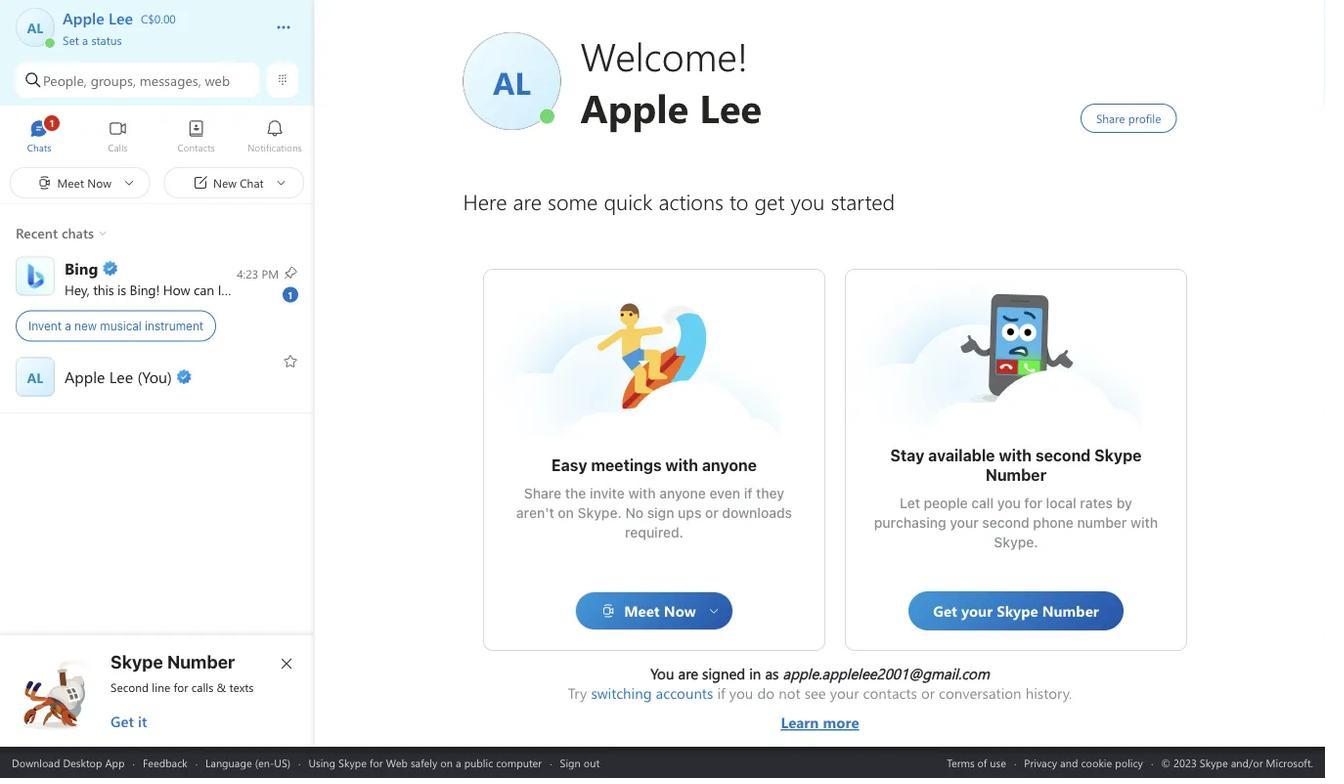 Task type: locate. For each thing, give the bounding box(es) containing it.
language (en-us)
[[206, 756, 291, 770]]

you left do
[[730, 684, 754, 703]]

skype number element
[[17, 652, 298, 732]]

0 horizontal spatial skype.
[[577, 505, 622, 521]]

a right set
[[82, 32, 88, 47]]

1 horizontal spatial a
[[82, 32, 88, 47]]

get
[[111, 712, 134, 732]]

1 horizontal spatial second
[[1035, 447, 1091, 465]]

with inside stay available with second skype number
[[999, 447, 1032, 465]]

see
[[805, 684, 826, 703]]

easy
[[551, 456, 587, 475]]

0 horizontal spatial your
[[830, 684, 859, 703]]

download desktop app link
[[12, 756, 125, 770]]

2 horizontal spatial for
[[1024, 496, 1042, 512]]

0 horizontal spatial or
[[705, 505, 718, 521]]

call
[[971, 496, 994, 512]]

you right help
[[254, 281, 276, 299]]

required.
[[625, 525, 683, 541]]

a left public
[[456, 756, 461, 770]]

on down the
[[557, 505, 574, 521]]

not
[[779, 684, 801, 703]]

2 vertical spatial for
[[370, 756, 383, 770]]

for for second line for calls & texts
[[174, 680, 188, 696]]

1 vertical spatial anyone
[[659, 486, 706, 502]]

for inside let people call you for local rates by purchasing your second phone number with skype.
[[1024, 496, 1042, 512]]

terms of use
[[947, 756, 1007, 770]]

skype number
[[111, 652, 235, 673]]

2 horizontal spatial skype
[[1094, 447, 1142, 465]]

second inside stay available with second skype number
[[1035, 447, 1091, 465]]

1 horizontal spatial if
[[744, 486, 752, 502]]

1 horizontal spatial your
[[950, 515, 978, 531]]

share the invite with anyone even if they aren't on skype. no sign ups or downloads required.
[[516, 486, 796, 541]]

0 vertical spatial on
[[557, 505, 574, 521]]

anyone inside the "share the invite with anyone even if they aren't on skype. no sign ups or downloads required."
[[659, 486, 706, 502]]

for right 'line' on the left bottom of the page
[[174, 680, 188, 696]]

a inside set a status button
[[82, 32, 88, 47]]

2 vertical spatial skype
[[339, 756, 367, 770]]

1 vertical spatial your
[[830, 684, 859, 703]]

0 horizontal spatial number
[[167, 652, 235, 673]]

purchasing
[[874, 515, 946, 531]]

second up the local
[[1035, 447, 1091, 465]]

0 vertical spatial skype.
[[577, 505, 622, 521]]

1 vertical spatial or
[[922, 684, 935, 703]]

1 vertical spatial skype.
[[994, 535, 1038, 551]]

1 vertical spatial for
[[174, 680, 188, 696]]

if right the accounts
[[718, 684, 726, 703]]

with right 'available'
[[999, 447, 1032, 465]]

for left the local
[[1024, 496, 1042, 512]]

0 vertical spatial your
[[950, 515, 978, 531]]

they
[[756, 486, 784, 502]]

no
[[625, 505, 643, 521]]

people,
[[43, 71, 87, 89]]

0 vertical spatial you
[[254, 281, 276, 299]]

hey,
[[65, 281, 90, 299]]

if up downloads
[[744, 486, 752, 502]]

or inside try switching accounts if you do not see your contacts or conversation history. learn more
[[922, 684, 935, 703]]

0 horizontal spatial if
[[718, 684, 726, 703]]

0 vertical spatial for
[[1024, 496, 1042, 512]]

your inside let people call you for local rates by purchasing your second phone number with skype.
[[950, 515, 978, 531]]

you are signed in as
[[651, 664, 783, 684]]

2 horizontal spatial you
[[997, 496, 1021, 512]]

web
[[386, 756, 408, 770]]

public
[[464, 756, 493, 770]]

you inside let people call you for local rates by purchasing your second phone number with skype.
[[997, 496, 1021, 512]]

easy meetings with anyone
[[551, 456, 757, 475]]

0 vertical spatial or
[[705, 505, 718, 521]]

musical
[[100, 319, 142, 333]]

2 vertical spatial you
[[730, 684, 754, 703]]

is
[[117, 281, 126, 299]]

people
[[924, 496, 968, 512]]

or inside the "share the invite with anyone even if they aren't on skype. no sign ups or downloads required."
[[705, 505, 718, 521]]

1 horizontal spatial for
[[370, 756, 383, 770]]

1 vertical spatial second
[[982, 515, 1029, 531]]

rates
[[1080, 496, 1113, 512]]

skype.
[[577, 505, 622, 521], [994, 535, 1038, 551]]

or right contacts
[[922, 684, 935, 703]]

1 horizontal spatial skype.
[[994, 535, 1038, 551]]

terms
[[947, 756, 975, 770]]

with up no
[[628, 486, 655, 502]]

your down 'call'
[[950, 515, 978, 531]]

meetings
[[591, 456, 661, 475]]

get it
[[111, 712, 147, 732]]

privacy and cookie policy link
[[1025, 756, 1144, 770]]

number up calls
[[167, 652, 235, 673]]

you right 'call'
[[997, 496, 1021, 512]]

skype up "second"
[[111, 652, 163, 673]]

tab list
[[0, 111, 314, 164]]

calls
[[192, 680, 214, 696]]

1 vertical spatial a
[[65, 319, 71, 333]]

today?
[[279, 281, 318, 299]]

1 vertical spatial on
[[441, 756, 453, 770]]

0 horizontal spatial a
[[65, 319, 71, 333]]

contacts
[[863, 684, 918, 703]]

safely
[[411, 756, 438, 770]]

or
[[705, 505, 718, 521], [922, 684, 935, 703]]

a left new
[[65, 319, 71, 333]]

web
[[205, 71, 230, 89]]

and
[[1061, 756, 1078, 770]]

0 horizontal spatial second
[[982, 515, 1029, 531]]

0 vertical spatial second
[[1035, 447, 1091, 465]]

&
[[217, 680, 226, 696]]

1 vertical spatial number
[[167, 652, 235, 673]]

1 horizontal spatial you
[[730, 684, 754, 703]]

skype up by
[[1094, 447, 1142, 465]]

anyone
[[702, 456, 757, 475], [659, 486, 706, 502]]

aren't
[[516, 505, 554, 521]]

1 vertical spatial you
[[997, 496, 1021, 512]]

!
[[156, 281, 160, 299]]

number up 'call'
[[985, 466, 1046, 485]]

privacy
[[1025, 756, 1058, 770]]

let people call you for local rates by purchasing your second phone number with skype.
[[874, 496, 1162, 551]]

skype
[[1094, 447, 1142, 465], [111, 652, 163, 673], [339, 756, 367, 770]]

on
[[557, 505, 574, 521], [441, 756, 453, 770]]

using skype for web safely on a public computer link
[[309, 756, 542, 770]]

1 vertical spatial skype
[[111, 652, 163, 673]]

with down by
[[1130, 515, 1158, 531]]

skype. down invite
[[577, 505, 622, 521]]

i
[[218, 281, 221, 299]]

number
[[985, 466, 1046, 485], [167, 652, 235, 673]]

with inside the "share the invite with anyone even if they aren't on skype. no sign ups or downloads required."
[[628, 486, 655, 502]]

feedback
[[143, 756, 188, 770]]

downloads
[[722, 505, 792, 521]]

anyone up even
[[702, 456, 757, 475]]

status
[[91, 32, 122, 47]]

0 vertical spatial a
[[82, 32, 88, 47]]

local
[[1046, 496, 1076, 512]]

1 horizontal spatial on
[[557, 505, 574, 521]]

1 horizontal spatial number
[[985, 466, 1046, 485]]

second down 'call'
[[982, 515, 1029, 531]]

0 vertical spatial skype
[[1094, 447, 1142, 465]]

us)
[[274, 756, 291, 770]]

set a status
[[63, 32, 122, 47]]

0 horizontal spatial for
[[174, 680, 188, 696]]

1 vertical spatial if
[[718, 684, 726, 703]]

for left web
[[370, 756, 383, 770]]

on right safely
[[441, 756, 453, 770]]

if inside try switching accounts if you do not see your contacts or conversation history. learn more
[[718, 684, 726, 703]]

0 vertical spatial number
[[985, 466, 1046, 485]]

0 vertical spatial if
[[744, 486, 752, 502]]

your right see
[[830, 684, 859, 703]]

using
[[309, 756, 336, 770]]

accounts
[[656, 684, 713, 703]]

1 horizontal spatial or
[[922, 684, 935, 703]]

use
[[990, 756, 1007, 770]]

for
[[1024, 496, 1042, 512], [174, 680, 188, 696], [370, 756, 383, 770]]

2 vertical spatial a
[[456, 756, 461, 770]]

by
[[1116, 496, 1132, 512]]

or right the ups
[[705, 505, 718, 521]]

skype right 'using'
[[339, 756, 367, 770]]

skype. down phone
[[994, 535, 1038, 551]]

anyone up the ups
[[659, 486, 706, 502]]

for inside skype number element
[[174, 680, 188, 696]]



Task type: describe. For each thing, give the bounding box(es) containing it.
how
[[163, 281, 190, 299]]

sign
[[560, 756, 581, 770]]

can
[[194, 281, 214, 299]]

switching
[[591, 684, 652, 703]]

sign out
[[560, 756, 600, 770]]

second
[[111, 680, 149, 696]]

desktop
[[63, 756, 102, 770]]

using skype for web safely on a public computer
[[309, 756, 542, 770]]

try switching accounts if you do not see your contacts or conversation history. learn more
[[568, 684, 1073, 733]]

1 horizontal spatial skype
[[339, 756, 367, 770]]

second line for calls & texts
[[111, 680, 254, 696]]

if inside the "share the invite with anyone even if they aren't on skype. no sign ups or downloads required."
[[744, 486, 752, 502]]

2 horizontal spatial a
[[456, 756, 461, 770]]

privacy and cookie policy
[[1025, 756, 1144, 770]]

language
[[206, 756, 252, 770]]

even
[[709, 486, 740, 502]]

with inside let people call you for local rates by purchasing your second phone number with skype.
[[1130, 515, 1158, 531]]

sign
[[647, 505, 674, 521]]

history.
[[1026, 684, 1073, 703]]

phone
[[1033, 515, 1073, 531]]

set
[[63, 32, 79, 47]]

groups,
[[91, 71, 136, 89]]

number inside stay available with second skype number
[[985, 466, 1046, 485]]

signed
[[703, 664, 746, 684]]

your inside try switching accounts if you do not see your contacts or conversation history. learn more
[[830, 684, 859, 703]]

mansurfer
[[595, 299, 665, 320]]

learn more link
[[568, 703, 1073, 733]]

try
[[568, 684, 587, 703]]

people, groups, messages, web button
[[16, 63, 259, 98]]

conversation
[[939, 684, 1022, 703]]

new
[[74, 319, 97, 333]]

skype. inside the "share the invite with anyone even if they aren't on skype. no sign ups or downloads required."
[[577, 505, 622, 521]]

this
[[93, 281, 114, 299]]

download desktop app
[[12, 756, 125, 770]]

feedback link
[[143, 756, 188, 770]]

stay available with second skype number
[[890, 447, 1145, 485]]

cookie
[[1081, 756, 1113, 770]]

0 vertical spatial anyone
[[702, 456, 757, 475]]

people, groups, messages, web
[[43, 71, 230, 89]]

instrument
[[145, 319, 204, 333]]

0 horizontal spatial you
[[254, 281, 276, 299]]

the
[[565, 486, 586, 502]]

language (en-us) link
[[206, 756, 291, 770]]

invite
[[589, 486, 624, 502]]

set a status button
[[63, 27, 256, 47]]

whosthis
[[957, 290, 1018, 311]]

you inside try switching accounts if you do not see your contacts or conversation history. learn more
[[730, 684, 754, 703]]

let
[[900, 496, 920, 512]]

switching accounts link
[[591, 684, 713, 703]]

0 horizontal spatial skype
[[111, 652, 163, 673]]

in
[[750, 664, 761, 684]]

a for set
[[82, 32, 88, 47]]

skype inside stay available with second skype number
[[1094, 447, 1142, 465]]

bing
[[130, 281, 156, 299]]

skype. inside let people call you for local rates by purchasing your second phone number with skype.
[[994, 535, 1038, 551]]

a for invent
[[65, 319, 71, 333]]

0 horizontal spatial on
[[441, 756, 453, 770]]

as
[[765, 664, 779, 684]]

computer
[[496, 756, 542, 770]]

invent
[[28, 319, 62, 333]]

out
[[584, 756, 600, 770]]

terms of use link
[[947, 756, 1007, 770]]

line
[[152, 680, 170, 696]]

on inside the "share the invite with anyone even if they aren't on skype. no sign ups or downloads required."
[[557, 505, 574, 521]]

learn
[[781, 713, 819, 733]]

(en-
[[255, 756, 274, 770]]

invent a new musical instrument
[[28, 319, 204, 333]]

it
[[138, 712, 147, 732]]

share
[[524, 486, 561, 502]]

sign out link
[[560, 756, 600, 770]]

available
[[928, 447, 995, 465]]

download
[[12, 756, 60, 770]]

ups
[[678, 505, 701, 521]]

second inside let people call you for local rates by purchasing your second phone number with skype.
[[982, 515, 1029, 531]]

more
[[823, 713, 859, 733]]

app
[[105, 756, 125, 770]]

help
[[225, 281, 250, 299]]

for for using skype for web safely on a public computer
[[370, 756, 383, 770]]

with up the ups
[[665, 456, 698, 475]]

stay
[[890, 447, 924, 465]]

of
[[978, 756, 987, 770]]

texts
[[229, 680, 254, 696]]

number
[[1077, 515, 1127, 531]]

are
[[678, 664, 699, 684]]

policy
[[1116, 756, 1144, 770]]



Task type: vqa. For each thing, say whether or not it's contained in the screenshot.
the middle Skype
yes



